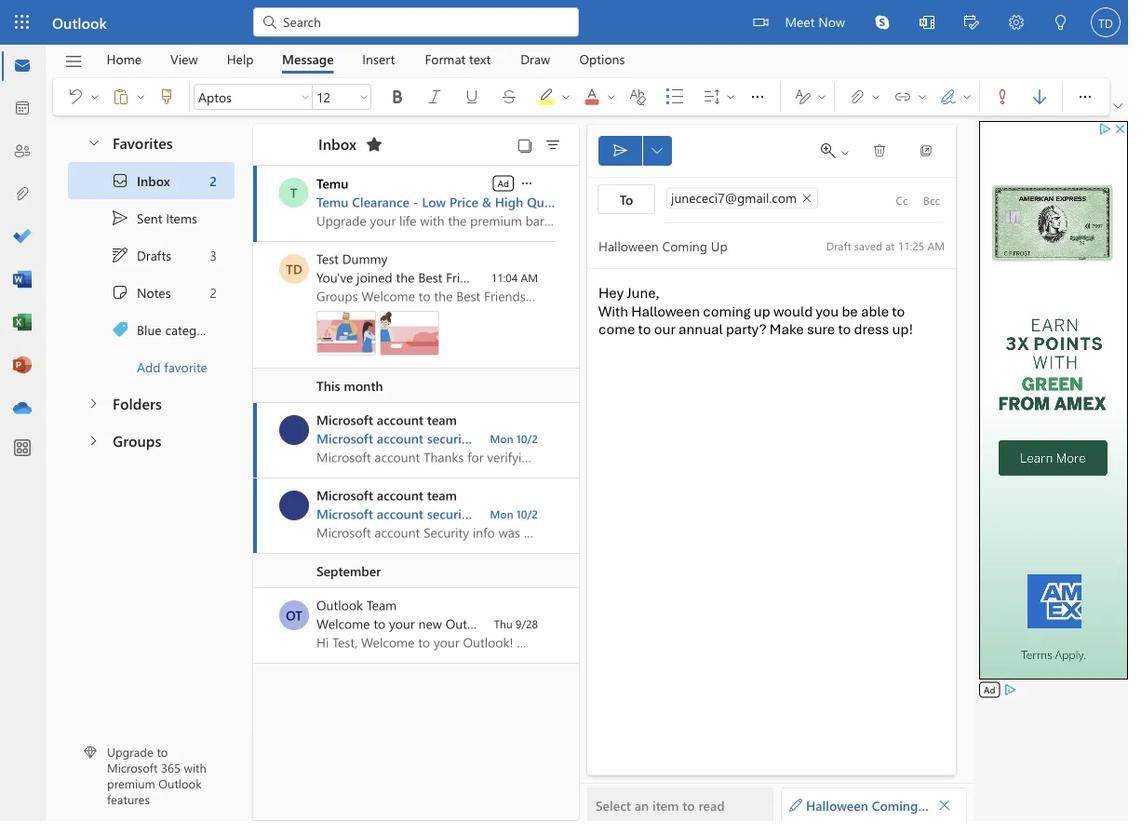 Task type: locate. For each thing, give the bounding box(es) containing it.
insert
[[363, 50, 395, 68]]

 button
[[359, 129, 389, 159]]


[[920, 15, 935, 30]]

0 horizontal spatial  button
[[740, 78, 777, 115]]

 inside  
[[962, 91, 973, 102]]

favorites tree item
[[68, 125, 235, 162]]

2 down 3
[[210, 284, 217, 301]]

 tree item
[[68, 199, 235, 237]]


[[994, 88, 1012, 106]]

 button
[[905, 0, 950, 47]]

Select a conversation checkbox
[[279, 601, 317, 631]]

 down the ' '
[[87, 135, 102, 149]]

1 mon 10/2 from the top
[[490, 431, 538, 446]]

 button left 
[[604, 82, 619, 112]]

september heading
[[253, 554, 579, 589]]

0 vertical spatial am
[[928, 238, 945, 253]]

tab list
[[92, 45, 640, 74]]

0 vertical spatial select a conversation checkbox
[[279, 254, 317, 284]]

 button
[[885, 82, 916, 112]]

0 vertical spatial security
[[427, 430, 473, 447]]

folders
[[113, 393, 162, 413]]

0 vertical spatial outlook
[[52, 12, 107, 32]]

info
[[477, 430, 500, 447], [477, 505, 500, 523]]

 right the ""
[[726, 91, 737, 102]]

application
[[0, 0, 1129, 821]]

mon for was
[[490, 507, 514, 522]]

0 vertical spatial 10/2
[[517, 431, 538, 446]]


[[821, 143, 836, 158]]

 button left folders
[[76, 386, 110, 420]]

outlook inside banner
[[52, 12, 107, 32]]

1 vertical spatial team
[[427, 487, 457, 504]]

1 vertical spatial 10/2
[[517, 507, 538, 522]]

1 vertical spatial mon 10/2
[[490, 507, 538, 522]]

outlook up 
[[52, 12, 107, 32]]

0 horizontal spatial am
[[521, 270, 538, 285]]

 for  dropdown button inside the reading pane main content
[[652, 145, 663, 156]]

-
[[413, 193, 419, 210]]

meet now
[[786, 13, 846, 30]]

help
[[227, 50, 254, 68]]

 button
[[950, 0, 995, 47]]

0 vertical spatial 2
[[210, 172, 217, 189]]

 button
[[933, 792, 957, 818]]

security left was
[[427, 505, 473, 523]]

2 10/2 from the top
[[517, 507, 538, 522]]

mon 10/2 for verification
[[490, 431, 538, 446]]

am inside the reading pane main content
[[928, 238, 945, 253]]

1 vertical spatial 
[[652, 145, 663, 156]]

our
[[655, 320, 676, 339]]

 right 
[[135, 91, 146, 102]]


[[894, 88, 913, 106]]

1 mon from the top
[[490, 431, 514, 446]]

message list section
[[253, 119, 579, 821]]

0 horizontal spatial 
[[652, 145, 663, 156]]

Message body, press Alt+F10 to exit text field
[[599, 284, 945, 543]]

 button
[[599, 136, 644, 166]]

2  button from the left
[[1067, 78, 1105, 115]]

at
[[886, 238, 895, 253]]

2 mon from the top
[[490, 507, 514, 522]]

 button left the font color icon
[[559, 82, 574, 112]]

to
[[620, 190, 634, 208]]

select a conversation checkbox for microsoft account security info was added
[[279, 491, 317, 521]]

to down team
[[374, 615, 386, 632]]

message button
[[268, 45, 348, 74]]

0 vertical spatial ad
[[498, 177, 509, 190]]

1 microsoft account team from the top
[[317, 411, 457, 428]]

10/2 up was
[[517, 431, 538, 446]]

notes
[[137, 284, 171, 301]]

 button
[[995, 0, 1039, 47]]

message
[[282, 50, 334, 68]]

2 microsoft account team from the top
[[317, 487, 457, 504]]

 inside the  
[[135, 91, 146, 102]]

 button
[[1110, 97, 1127, 115], [643, 136, 672, 166]]

0 vertical spatial mt
[[285, 421, 304, 439]]

 button inside groups tree item
[[76, 423, 110, 457]]

microsoft account team image
[[279, 491, 309, 521]]

1 security from the top
[[427, 430, 473, 447]]

0 vertical spatial 
[[1114, 102, 1123, 111]]

microsoft account team down month
[[317, 411, 457, 428]]

 right 
[[871, 91, 882, 102]]

outlook up welcome
[[317, 597, 363, 614]]

 blue category
[[111, 320, 216, 339]]

1  button from the left
[[88, 82, 102, 112]]

halloween right 
[[807, 797, 869, 814]]

 button for 
[[133, 82, 148, 112]]

2 horizontal spatial outlook
[[317, 597, 363, 614]]

inbox heading
[[294, 124, 389, 165]]

 inside groups tree item
[[86, 434, 101, 448]]

1 vertical spatial mon
[[490, 507, 514, 522]]

1 horizontal spatial  button
[[1067, 78, 1105, 115]]

ad left set your advertising preferences icon
[[984, 684, 996, 696]]

 button for folders
[[76, 386, 110, 420]]

 button right 
[[916, 82, 930, 112]]


[[544, 136, 563, 155]]

attachment thumbnail image
[[317, 311, 376, 356], [380, 311, 440, 356]]

 left font size text field
[[300, 91, 311, 102]]

2 up  tree item
[[210, 172, 217, 189]]

 button down the ' '
[[77, 125, 109, 159]]

1 vertical spatial inbox
[[137, 172, 170, 189]]

1 vertical spatial am
[[521, 270, 538, 285]]

1 temu from the top
[[317, 175, 349, 192]]

1 vertical spatial ad
[[984, 684, 996, 696]]

0 vertical spatial inbox
[[319, 133, 357, 153]]

 button left groups
[[76, 423, 110, 457]]

mon 10/2 for was
[[490, 507, 538, 522]]

1 2 from the top
[[210, 172, 217, 189]]

temu right temu image
[[317, 193, 349, 210]]

hey june, with halloween coming up would you be able to come to our annual party? make sure to dress up!
[[599, 284, 917, 339]]

2 info from the top
[[477, 505, 500, 523]]

team up microsoft account security info was added on the bottom
[[427, 487, 457, 504]]

mon up was
[[490, 431, 514, 446]]

 button inside folders tree item
[[76, 386, 110, 420]]

 button right 
[[133, 82, 148, 112]]

 button right  on the left top
[[88, 82, 102, 112]]

0 vertical spatial  button
[[1110, 97, 1127, 115]]

left-rail-appbar navigation
[[4, 45, 41, 430]]

inbox left  button
[[319, 133, 357, 153]]

ad up high
[[498, 177, 509, 190]]

 halloween coming up 
[[790, 797, 952, 814]]

best
[[418, 269, 443, 286]]

0 horizontal spatial  button
[[88, 82, 102, 112]]

select
[[596, 797, 631, 814]]

1 select a conversation checkbox from the top
[[279, 254, 317, 284]]

 button right  "button"
[[1067, 78, 1105, 115]]

meet
[[786, 13, 815, 30]]

mt inside microsoft account team image
[[285, 421, 304, 439]]

outlook.com
[[446, 615, 521, 632]]

1 team from the top
[[427, 411, 457, 428]]


[[939, 799, 952, 812]]

format text
[[425, 50, 491, 68]]

 left folders
[[86, 396, 101, 411]]

 inside folders tree item
[[86, 396, 101, 411]]

temu right t in the left of the page
[[317, 175, 349, 192]]

to left read
[[683, 797, 695, 814]]

 button right font size text field
[[357, 84, 372, 110]]

2 team from the top
[[427, 487, 457, 504]]

reading pane main content
[[580, 116, 975, 821]]

1 info from the top
[[477, 430, 500, 447]]

 right font size text field
[[359, 91, 370, 102]]

0 vertical spatial mon 10/2
[[490, 431, 538, 446]]

with
[[184, 760, 207, 776]]

security
[[427, 430, 473, 447], [427, 505, 473, 523]]

 right 
[[817, 91, 828, 102]]

to inside 'upgrade to microsoft 365 with premium outlook features'
[[157, 744, 168, 760]]


[[111, 246, 129, 265]]

 button
[[416, 82, 454, 112]]

new
[[419, 615, 442, 632]]

to inside 'message list no conversations selected' "list box"
[[374, 615, 386, 632]]


[[749, 88, 767, 106], [1077, 88, 1095, 106], [520, 176, 535, 191]]

view button
[[157, 45, 212, 74]]

0 horizontal spatial ad
[[498, 177, 509, 190]]

inbox inside inbox 
[[319, 133, 357, 153]]

mt up microsoft account team icon
[[285, 421, 304, 439]]

was
[[504, 505, 526, 523]]

outlook link
[[52, 0, 107, 45]]

microsoft account security info was added
[[317, 505, 567, 523]]

 left groups
[[86, 434, 101, 448]]

mon 10/2 up was
[[490, 431, 538, 446]]

outlook right premium
[[159, 776, 202, 792]]

security down the this month heading
[[427, 430, 473, 447]]

2 temu from the top
[[317, 193, 349, 210]]

application containing outlook
[[0, 0, 1129, 821]]

 tree item
[[68, 311, 235, 348]]

 button
[[740, 78, 777, 115], [1067, 78, 1105, 115]]


[[965, 15, 980, 30]]

message list no conversations selected list box
[[253, 166, 579, 821]]

to right upgrade
[[157, 744, 168, 760]]

 button
[[1022, 82, 1059, 112]]

1 horizontal spatial am
[[928, 238, 945, 253]]

coming
[[703, 302, 751, 320]]

 
[[940, 88, 973, 106]]

Font text field
[[195, 86, 297, 108]]

1 horizontal spatial  button
[[1110, 97, 1127, 115]]

 button inside favorites "tree item"
[[77, 125, 109, 159]]

attachment thumbnail image up the this month heading
[[380, 311, 440, 356]]

0 vertical spatial info
[[477, 430, 500, 447]]

1 horizontal spatial 
[[1114, 102, 1123, 111]]

 button
[[512, 131, 538, 157]]

2 inside  tree item
[[210, 284, 217, 301]]

security for verification
[[427, 430, 473, 447]]

upgrade to microsoft 365 with premium outlook features
[[107, 744, 207, 808]]

outlook inside 'message list no conversations selected' "list box"
[[317, 597, 363, 614]]

2 security from the top
[[427, 505, 473, 523]]

 right 
[[917, 91, 929, 102]]

draw
[[521, 50, 551, 68]]

mon 10/2
[[490, 431, 538, 446], [490, 507, 538, 522]]

1 vertical spatial security
[[427, 505, 473, 523]]

team for was
[[427, 487, 457, 504]]

1 horizontal spatial attachment thumbnail image
[[380, 311, 440, 356]]

2 for 
[[210, 172, 217, 189]]

1 vertical spatial temu
[[317, 193, 349, 210]]

you've
[[317, 269, 353, 286]]

 button down draw button
[[528, 78, 575, 115]]

tab list containing home
[[92, 45, 640, 74]]

0 vertical spatial halloween
[[632, 302, 700, 320]]

1 vertical spatial info
[[477, 505, 500, 523]]

select a conversation checkbox containing mt
[[279, 491, 317, 521]]

 right 
[[962, 91, 973, 102]]

2 inside  tree item
[[210, 172, 217, 189]]

1 vertical spatial 2
[[210, 284, 217, 301]]

select a conversation checkbox containing td
[[279, 254, 317, 284]]

 right  "button"
[[1077, 88, 1095, 106]]

 inside favorites "tree item"
[[87, 135, 102, 149]]

inbox 
[[319, 133, 384, 154]]

microsoft account team up microsoft account security info was added on the bottom
[[317, 487, 457, 504]]

2 horizontal spatial  button
[[559, 82, 574, 112]]

 tree item
[[68, 274, 235, 311]]

ad
[[498, 177, 509, 190], [984, 684, 996, 696]]

 right 
[[840, 147, 851, 158]]

0 vertical spatial mon
[[490, 431, 514, 446]]

1 10/2 from the top
[[517, 431, 538, 446]]

saved
[[855, 238, 883, 253]]

1 vertical spatial microsoft account team
[[317, 487, 457, 504]]

temu for temu
[[317, 175, 349, 192]]

1 vertical spatial halloween
[[807, 797, 869, 814]]


[[261, 13, 279, 32]]

Select a conversation checkbox
[[279, 254, 317, 284], [279, 491, 317, 521]]

info left was
[[477, 505, 500, 523]]

1 horizontal spatial 
[[749, 88, 767, 106]]

2 select a conversation checkbox from the top
[[279, 491, 317, 521]]

1  button from the left
[[740, 78, 777, 115]]

premium
[[107, 776, 155, 792]]

2  button from the left
[[133, 82, 148, 112]]

2 mt from the top
[[285, 497, 304, 514]]

you've joined the best friends chat group
[[317, 269, 556, 286]]

1 horizontal spatial inbox
[[319, 133, 357, 153]]

sent
[[137, 209, 162, 227]]

 right the 
[[1114, 102, 1123, 111]]

0 vertical spatial microsoft account team
[[317, 411, 457, 428]]

 button inside basic text group
[[604, 82, 619, 112]]

 right the  
[[749, 88, 767, 106]]

 up high
[[520, 176, 535, 191]]

mon for verification
[[490, 431, 514, 446]]

halloween right "with"
[[632, 302, 700, 320]]

1 vertical spatial select a conversation checkbox
[[279, 491, 317, 521]]

to left 'our'
[[639, 320, 651, 339]]

2 2 from the top
[[210, 284, 217, 301]]

0 horizontal spatial 
[[520, 176, 535, 191]]

2 mon 10/2 from the top
[[490, 507, 538, 522]]

0 horizontal spatial halloween
[[632, 302, 700, 320]]

0 horizontal spatial inbox
[[137, 172, 170, 189]]

mt down microsoft account team image
[[285, 497, 304, 514]]

3  button from the left
[[559, 82, 574, 112]]

 button
[[454, 82, 491, 112]]

to inside button
[[683, 797, 695, 814]]

team up microsoft account security info verification
[[427, 411, 457, 428]]

 button right the 
[[1110, 97, 1127, 115]]

1 vertical spatial outlook
[[317, 597, 363, 614]]

mt inside microsoft account team icon
[[285, 497, 304, 514]]

 inside the  
[[726, 91, 737, 102]]

 button right 
[[643, 136, 672, 166]]

clipboard group
[[57, 78, 185, 115]]


[[876, 15, 890, 30]]


[[64, 52, 83, 71]]

 
[[703, 88, 737, 106]]

0 horizontal spatial  button
[[643, 136, 672, 166]]

 button
[[298, 84, 313, 110], [357, 84, 372, 110], [77, 125, 109, 159], [76, 386, 110, 420], [76, 423, 110, 457]]

0 vertical spatial team
[[427, 411, 457, 428]]

1 vertical spatial mt
[[285, 497, 304, 514]]

 inside the reading pane main content
[[652, 145, 663, 156]]

1 vertical spatial  button
[[643, 136, 672, 166]]

outlook banner
[[0, 0, 1129, 47]]

info left verification
[[477, 430, 500, 447]]

10/2 down verification
[[517, 507, 538, 522]]

bcc button
[[917, 185, 947, 215]]

 button right the  
[[740, 78, 777, 115]]

1 horizontal spatial  button
[[133, 82, 148, 112]]

basic text group
[[194, 78, 777, 115]]

am right 11:04
[[521, 270, 538, 285]]

more apps image
[[13, 440, 32, 458]]

 right  on the left top
[[89, 91, 101, 102]]


[[940, 88, 958, 106]]

mon left added
[[490, 507, 514, 522]]

0 horizontal spatial outlook
[[52, 12, 107, 32]]


[[1031, 88, 1050, 106]]

 inside  
[[871, 91, 882, 102]]

2
[[210, 172, 217, 189], [210, 284, 217, 301]]

 right  button
[[652, 145, 663, 156]]

0 vertical spatial temu
[[317, 175, 349, 192]]


[[919, 143, 934, 158]]

2 vertical spatial outlook
[[159, 776, 202, 792]]

0 horizontal spatial attachment thumbnail image
[[317, 311, 376, 356]]

 
[[66, 88, 101, 106]]

mt for microsoft account security info verification
[[285, 421, 304, 439]]

inbox right the ""
[[137, 172, 170, 189]]

ad inside 'message list no conversations selected' "list box"
[[498, 177, 509, 190]]

font color image
[[583, 88, 620, 106]]

 inside  
[[917, 91, 929, 102]]

attachment thumbnail image up this month
[[317, 311, 376, 356]]

test
[[317, 250, 339, 267]]

 search field
[[253, 0, 579, 42]]

1 mt from the top
[[285, 421, 304, 439]]

 button
[[491, 82, 528, 112]]

temu
[[317, 175, 349, 192], [317, 193, 349, 210]]

1 horizontal spatial outlook
[[159, 776, 202, 792]]

mon 10/2 down verification
[[490, 507, 538, 522]]

draft saved at 11:25 am
[[827, 238, 945, 253]]

low
[[422, 193, 446, 210]]

with
[[599, 302, 629, 320]]

party?
[[726, 320, 767, 339]]

people image
[[13, 143, 32, 161]]

am right 11:25
[[928, 238, 945, 253]]



Task type: vqa. For each thing, say whether or not it's contained in the screenshot.
'Archive'
no



Task type: describe. For each thing, give the bounding box(es) containing it.
word image
[[13, 271, 32, 290]]

be
[[842, 302, 859, 320]]


[[790, 799, 803, 812]]

microsoft account security info verification
[[317, 430, 570, 447]]


[[111, 283, 129, 302]]


[[1054, 15, 1069, 30]]

 inside dropdown button
[[520, 176, 535, 191]]

Font size text field
[[313, 86, 356, 108]]

 inside  
[[817, 91, 828, 102]]

options button
[[566, 45, 639, 74]]

upgrade
[[107, 744, 154, 760]]

 button inside popup button
[[559, 82, 574, 112]]

 left the font color icon
[[561, 91, 572, 102]]

ot
[[286, 607, 303, 624]]

 button
[[57, 82, 88, 112]]

microsoft inside 'upgrade to microsoft 365 with premium outlook features'
[[107, 760, 158, 776]]

groups
[[113, 430, 161, 450]]

able
[[862, 302, 890, 320]]

1 horizontal spatial halloween
[[807, 797, 869, 814]]

favorite
[[164, 358, 208, 376]]

add favorite
[[137, 358, 208, 376]]

mt for microsoft account security info was added
[[285, 497, 304, 514]]

Search field
[[281, 12, 568, 31]]

 
[[894, 88, 929, 106]]

bullets image
[[666, 88, 703, 106]]

include group
[[839, 78, 976, 115]]

outlook team image
[[279, 601, 309, 631]]

 inside  
[[840, 147, 851, 158]]

 sent items
[[111, 209, 197, 227]]

td image
[[1092, 7, 1121, 37]]

10/2 for verification
[[517, 431, 538, 446]]

this month heading
[[253, 369, 579, 403]]

temu for temu clearance - low price & high quality
[[317, 193, 349, 210]]

select an item to read button
[[588, 788, 774, 821]]

 button for 
[[88, 82, 102, 112]]

2 for 
[[210, 284, 217, 301]]

draft
[[827, 238, 852, 253]]

info for was
[[477, 505, 500, 523]]

to right sure
[[839, 320, 852, 339]]

category
[[165, 321, 216, 338]]

 notes
[[111, 283, 171, 302]]

 button
[[538, 131, 568, 157]]

1 horizontal spatial ad
[[984, 684, 996, 696]]

friends
[[446, 269, 488, 286]]

added
[[530, 505, 567, 523]]

test dummy
[[317, 250, 388, 267]]

month
[[344, 377, 383, 394]]

 tree item
[[68, 162, 235, 199]]

 button down message "button"
[[298, 84, 313, 110]]

coming
[[872, 797, 919, 814]]


[[157, 88, 176, 106]]

 button
[[861, 0, 905, 45]]

t
[[290, 184, 297, 201]]


[[517, 137, 534, 154]]

favorites tree
[[68, 117, 235, 386]]

this month
[[317, 377, 383, 394]]

 button
[[102, 82, 133, 112]]

 button inside include group
[[916, 82, 930, 112]]

 button
[[519, 174, 536, 192]]

inbox inside  inbox
[[137, 172, 170, 189]]

outlook team
[[317, 597, 397, 614]]

 button down options button
[[574, 78, 620, 115]]

 
[[794, 88, 828, 106]]

thu 9/28
[[494, 617, 538, 631]]


[[703, 88, 722, 106]]

up!
[[893, 320, 914, 339]]

insert button
[[349, 45, 409, 74]]

 button inside the reading pane main content
[[643, 136, 672, 166]]

2 attachment thumbnail image from the left
[[380, 311, 440, 356]]

 button
[[619, 82, 657, 112]]

Add a subject text field
[[588, 231, 810, 261]]

welcome to your new outlook.com account
[[317, 615, 570, 632]]

excel image
[[13, 314, 32, 333]]

 button for favorites
[[77, 125, 109, 159]]

1 attachment thumbnail image from the left
[[317, 311, 376, 356]]

microsoft account team for microsoft account security info was added
[[317, 487, 457, 504]]

onedrive image
[[13, 400, 32, 418]]

 for the topmost  dropdown button
[[1114, 102, 1123, 111]]

&
[[482, 193, 492, 210]]

am inside 'message list no conversations selected' "list box"
[[521, 270, 538, 285]]

test dummy image
[[279, 254, 309, 284]]


[[66, 88, 85, 106]]

text
[[470, 50, 491, 68]]

hey
[[599, 284, 624, 302]]

team for verification
[[427, 411, 457, 428]]

 button
[[1039, 0, 1084, 47]]

text highlight color image
[[537, 88, 575, 106]]

 tree item
[[68, 237, 235, 274]]

calendar image
[[13, 100, 32, 118]]

 button
[[984, 82, 1022, 112]]

 inside basic text group
[[749, 88, 767, 106]]

info for verification
[[477, 430, 500, 447]]

security for was
[[427, 505, 473, 523]]

 
[[112, 88, 146, 106]]

2 horizontal spatial 
[[1077, 88, 1095, 106]]

 button
[[908, 136, 945, 166]]

files image
[[13, 185, 32, 204]]

premium features image
[[84, 746, 97, 759]]

joined
[[357, 269, 393, 286]]

microsoft account team for microsoft account security info verification
[[317, 411, 457, 428]]

 
[[848, 88, 882, 106]]

dummy
[[342, 250, 388, 267]]

add favorite tree item
[[68, 348, 235, 386]]

To text field
[[665, 188, 888, 213]]

to do image
[[13, 228, 32, 247]]

 button
[[379, 82, 416, 112]]

september
[[317, 562, 381, 580]]

items
[[166, 209, 197, 227]]

now
[[819, 13, 846, 30]]

outlook for outlook team
[[317, 597, 363, 614]]

junececi7@gmail.com button
[[667, 188, 819, 209]]

features
[[107, 791, 150, 808]]

 inside the ' '
[[89, 91, 101, 102]]

to button
[[598, 184, 656, 214]]

tags group
[[984, 78, 1059, 112]]

home
[[107, 50, 142, 68]]

 button for groups
[[76, 423, 110, 457]]

select a conversation checkbox for you've joined the best friends chat group
[[279, 254, 317, 284]]

outlook for outlook
[[52, 12, 107, 32]]

groups tree item
[[68, 423, 235, 460]]


[[754, 15, 769, 30]]

to right able
[[893, 302, 906, 320]]

team
[[367, 597, 397, 614]]

thu
[[494, 617, 513, 631]]

verification
[[504, 430, 570, 447]]


[[629, 88, 647, 106]]

up
[[754, 302, 771, 320]]

halloween inside hey june, with halloween coming up would you be able to come to our annual party? make sure to dress up!
[[632, 302, 700, 320]]

365
[[161, 760, 181, 776]]

Select a conversation checkbox
[[279, 415, 317, 445]]

junececi7@gmail.com
[[672, 189, 797, 206]]

powerpoint image
[[13, 357, 32, 375]]

mail image
[[13, 57, 32, 75]]

set your advertising preferences image
[[1003, 683, 1018, 698]]

clearance
[[352, 193, 410, 210]]

outlook inside 'upgrade to microsoft 365 with premium outlook features'
[[159, 776, 202, 792]]

microsoft account team image
[[279, 415, 309, 445]]

11:04
[[492, 270, 518, 285]]

 button
[[148, 82, 185, 112]]

temu image
[[279, 178, 309, 208]]

10/2 for was
[[517, 507, 538, 522]]

your
[[389, 615, 415, 632]]

folders tree item
[[68, 386, 235, 423]]

 left  button
[[606, 91, 618, 102]]



